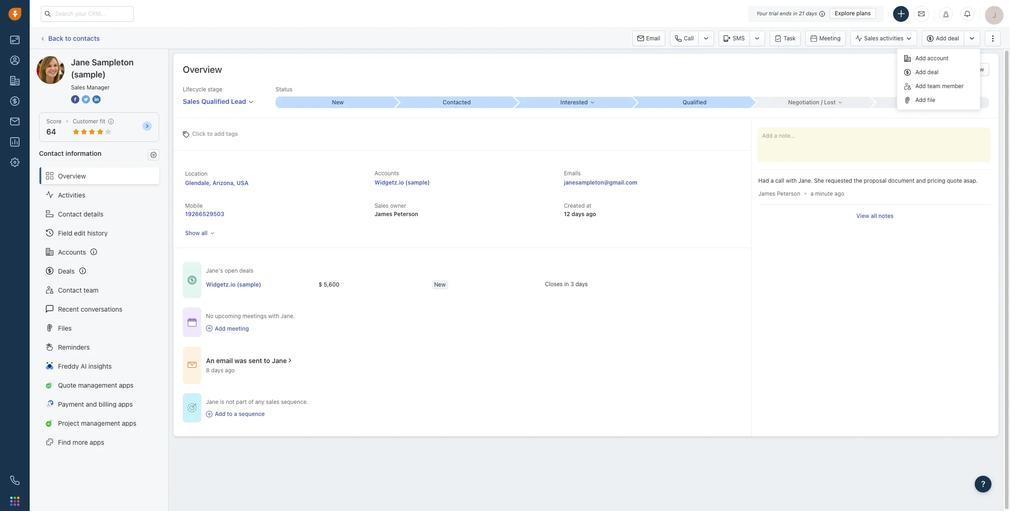 Task type: locate. For each thing, give the bounding box(es) containing it.
glendale,
[[185, 180, 211, 187]]

interested
[[560, 99, 588, 106]]

and left pricing
[[916, 177, 926, 184]]

customer
[[73, 118, 98, 125]]

1 horizontal spatial jane.
[[798, 177, 812, 184]]

a down not
[[234, 411, 237, 418]]

sampleton
[[71, 56, 103, 64], [92, 58, 134, 67]]

churned
[[928, 99, 951, 106]]

ago down "email"
[[225, 367, 235, 374]]

1 horizontal spatial a
[[771, 177, 774, 184]]

widgetz.io up the owner
[[375, 179, 404, 186]]

(sample) for jane sampleton (sample)
[[105, 56, 131, 64]]

qualified link
[[632, 97, 751, 108]]

sales left the owner
[[375, 202, 389, 209]]

0 horizontal spatial james
[[375, 211, 392, 218]]

your
[[756, 10, 767, 16]]

apps right billing
[[118, 400, 133, 408]]

2 horizontal spatial ago
[[835, 190, 844, 197]]

management
[[78, 381, 117, 389], [81, 419, 120, 427]]

(sample) down deals
[[237, 281, 261, 288]]

overview up the lifecycle stage at the top left of page
[[183, 64, 222, 75]]

sales up facebook circled icon at the left top of the page
[[71, 84, 85, 91]]

0 horizontal spatial and
[[86, 400, 97, 408]]

0 horizontal spatial team
[[84, 286, 99, 294]]

0 horizontal spatial qualified
[[201, 97, 229, 105]]

jane down back
[[55, 56, 70, 64]]

1 vertical spatial james
[[375, 211, 392, 218]]

stage
[[208, 86, 222, 93]]

0 vertical spatial with
[[786, 177, 797, 184]]

0 vertical spatial a
[[771, 177, 774, 184]]

add deal up account
[[936, 35, 959, 42]]

all right show
[[201, 230, 207, 237]]

with right call
[[786, 177, 797, 184]]

overview
[[183, 64, 222, 75], [58, 172, 86, 180]]

0 vertical spatial add deal
[[936, 35, 959, 42]]

1 vertical spatial accounts
[[58, 248, 86, 256]]

minute
[[815, 190, 833, 197]]

meeting button
[[805, 30, 846, 46]]

accounts
[[375, 170, 399, 177], [58, 248, 86, 256]]

overview up activities
[[58, 172, 86, 180]]

to left add at the left top
[[207, 130, 213, 137]]

reminders
[[58, 343, 90, 351]]

1 vertical spatial team
[[84, 286, 99, 294]]

management down payment and billing apps
[[81, 419, 120, 427]]

1 vertical spatial jane.
[[281, 313, 295, 320]]

plans
[[856, 10, 871, 17]]

1 horizontal spatial ago
[[586, 211, 596, 218]]

to down not
[[227, 411, 232, 418]]

all for view
[[871, 213, 877, 220]]

2 horizontal spatial a
[[810, 190, 814, 197]]

to for click to add tags
[[207, 130, 213, 137]]

container_wx8msf4aqz5i3rn1 image right sent
[[287, 357, 293, 364]]

activities
[[58, 191, 85, 199]]

1 vertical spatial management
[[81, 419, 120, 427]]

jane. left she at the top right of page
[[798, 177, 812, 184]]

1 horizontal spatial deal
[[948, 35, 959, 42]]

container_wx8msf4aqz5i3rn1 image inside add meeting link
[[206, 325, 212, 332]]

$ 5,600
[[319, 281, 339, 288]]

contact details
[[58, 210, 103, 218]]

all right view
[[871, 213, 877, 220]]

in left 21
[[793, 10, 797, 16]]

sampleton inside 'jane sampleton (sample) sales manager'
[[92, 58, 134, 67]]

phone element
[[6, 471, 24, 490]]

ago down at
[[586, 211, 596, 218]]

(sample) for jane sampleton (sample) sales manager
[[71, 70, 106, 79]]

0 vertical spatial in
[[793, 10, 797, 16]]

container_wx8msf4aqz5i3rn1 image left add to a sequence
[[206, 411, 212, 417]]

lead
[[231, 97, 246, 105]]

negotiation
[[788, 99, 819, 106]]

email
[[216, 357, 233, 365]]

sampleton down contacts
[[71, 56, 103, 64]]

view all notes link
[[856, 212, 894, 220]]

1 horizontal spatial accounts
[[375, 170, 399, 177]]

widgetz.io
[[375, 179, 404, 186], [206, 281, 235, 288]]

0 vertical spatial ago
[[835, 190, 844, 197]]

1 vertical spatial and
[[86, 400, 97, 408]]

sales owner james peterson
[[375, 202, 418, 218]]

a
[[771, 177, 774, 184], [810, 190, 814, 197], [234, 411, 237, 418]]

/ left lost
[[821, 99, 823, 106]]

sales left activities
[[864, 35, 878, 42]]

emails
[[564, 170, 581, 177]]

apps
[[119, 381, 134, 389], [118, 400, 133, 408], [122, 419, 136, 427], [90, 438, 104, 446]]

5,600
[[324, 281, 339, 288]]

1 / from the left
[[821, 99, 823, 106]]

won / churned link
[[870, 97, 989, 108]]

send email image
[[918, 10, 925, 18]]

james down 'had'
[[758, 190, 775, 197]]

deal up account
[[948, 35, 959, 42]]

row
[[206, 275, 658, 294]]

0 vertical spatial peterson
[[777, 190, 800, 197]]

contact for contact team
[[58, 286, 82, 294]]

accounts widgetz.io (sample)
[[375, 170, 430, 186]]

0 vertical spatial team
[[927, 83, 940, 90]]

0 horizontal spatial jane.
[[281, 313, 295, 320]]

apps up payment and billing apps
[[119, 381, 134, 389]]

(sample) up the owner
[[405, 179, 430, 186]]

container_wx8msf4aqz5i3rn1 image left the no
[[187, 318, 197, 327]]

0 vertical spatial and
[[916, 177, 926, 184]]

1 vertical spatial peterson
[[394, 211, 418, 218]]

team up file
[[927, 83, 940, 90]]

apps down payment and billing apps
[[122, 419, 136, 427]]

a left the minute
[[810, 190, 814, 197]]

0 horizontal spatial ago
[[225, 367, 235, 374]]

view
[[856, 213, 869, 220]]

0 horizontal spatial in
[[564, 281, 569, 288]]

in left 3
[[564, 281, 569, 288]]

1 horizontal spatial qualified
[[683, 99, 707, 106]]

jane. right meetings
[[281, 313, 295, 320]]

linkedin circled image
[[92, 95, 101, 104]]

peterson down call
[[777, 190, 800, 197]]

1 horizontal spatial with
[[786, 177, 797, 184]]

1 vertical spatial new
[[434, 281, 446, 288]]

jane. for meetings
[[281, 313, 295, 320]]

deal down the add account
[[927, 69, 938, 76]]

0 horizontal spatial widgetz.io
[[206, 281, 235, 288]]

created
[[564, 202, 585, 209]]

quote
[[947, 177, 962, 184]]

0 vertical spatial contact
[[39, 150, 64, 157]]

2 vertical spatial ago
[[225, 367, 235, 374]]

0 horizontal spatial container_wx8msf4aqz5i3rn1 image
[[206, 411, 212, 417]]

deals
[[239, 267, 253, 274]]

team
[[927, 83, 940, 90], [84, 286, 99, 294]]

0 vertical spatial accounts
[[375, 170, 399, 177]]

asap.
[[964, 177, 978, 184]]

container_wx8msf4aqz5i3rn1 image
[[287, 357, 293, 364], [206, 411, 212, 417]]

recent
[[58, 305, 79, 313]]

project management apps
[[58, 419, 136, 427]]

member
[[942, 83, 964, 90]]

sales for sales qualified lead
[[183, 97, 200, 105]]

container_wx8msf4aqz5i3rn1 image left is
[[187, 403, 197, 413]]

ago inside created at 12 days ago
[[586, 211, 596, 218]]

call button
[[670, 30, 698, 46]]

a left call
[[771, 177, 774, 184]]

jane left is
[[206, 398, 218, 405]]

proposal
[[864, 177, 887, 184]]

0 horizontal spatial widgetz.io (sample) link
[[206, 281, 261, 289]]

widgetz.io down jane's
[[206, 281, 235, 288]]

0 horizontal spatial with
[[268, 313, 279, 320]]

tags
[[226, 130, 238, 137]]

jane is not part of any sales sequence.
[[206, 398, 308, 405]]

1 horizontal spatial all
[[871, 213, 877, 220]]

container_wx8msf4aqz5i3rn1 image left widgetz.io (sample)
[[187, 276, 197, 285]]

1 horizontal spatial widgetz.io
[[375, 179, 404, 186]]

peterson down the owner
[[394, 211, 418, 218]]

meeting
[[819, 35, 841, 42]]

ago
[[835, 190, 844, 197], [586, 211, 596, 218], [225, 367, 235, 374]]

sales down lifecycle
[[183, 97, 200, 105]]

0 vertical spatial deal
[[948, 35, 959, 42]]

contact down activities
[[58, 210, 82, 218]]

management up payment and billing apps
[[78, 381, 117, 389]]

negotiation / lost button
[[751, 97, 870, 108]]

deal inside add deal 'button'
[[948, 35, 959, 42]]

2 / from the left
[[924, 99, 926, 106]]

to for add to a sequence
[[227, 411, 232, 418]]

(sample) up manager
[[105, 56, 131, 64]]

apps right more
[[90, 438, 104, 446]]

click to add tags
[[192, 130, 238, 137]]

sampleton for jane sampleton (sample)
[[71, 56, 103, 64]]

(sample)
[[105, 56, 131, 64], [71, 70, 106, 79], [405, 179, 430, 186], [237, 281, 261, 288]]

jane down contacts
[[71, 58, 90, 67]]

1 vertical spatial in
[[564, 281, 569, 288]]

sales for sales activities
[[864, 35, 878, 42]]

widgetz.io (sample)
[[206, 281, 261, 288]]

upcoming
[[215, 313, 241, 320]]

jane inside 'jane sampleton (sample) sales manager'
[[71, 58, 90, 67]]

accounts up the owner
[[375, 170, 399, 177]]

email button
[[632, 30, 665, 46]]

0 vertical spatial management
[[78, 381, 117, 389]]

freddy
[[58, 362, 79, 370]]

0 horizontal spatial /
[[821, 99, 823, 106]]

file
[[927, 96, 935, 103]]

pricing
[[927, 177, 945, 184]]

0 vertical spatial container_wx8msf4aqz5i3rn1 image
[[287, 357, 293, 364]]

accounts for accounts
[[58, 248, 86, 256]]

team for contact
[[84, 286, 99, 294]]

accounts for accounts widgetz.io (sample)
[[375, 170, 399, 177]]

container_wx8msf4aqz5i3rn1 image down the no
[[206, 325, 212, 332]]

field
[[58, 229, 72, 237]]

notes
[[879, 213, 894, 220]]

all for show
[[201, 230, 207, 237]]

2 vertical spatial contact
[[58, 286, 82, 294]]

2 vertical spatial a
[[234, 411, 237, 418]]

to right back
[[65, 34, 71, 42]]

team up the recent conversations
[[84, 286, 99, 294]]

(sample) down jane sampleton (sample)
[[71, 70, 106, 79]]

widgetz.io (sample) link down open
[[206, 281, 261, 289]]

accounts up deals
[[58, 248, 86, 256]]

0 vertical spatial jane.
[[798, 177, 812, 184]]

1 horizontal spatial container_wx8msf4aqz5i3rn1 image
[[287, 357, 293, 364]]

add deal inside 'button'
[[936, 35, 959, 42]]

1 horizontal spatial /
[[924, 99, 926, 106]]

call
[[775, 177, 784, 184]]

0 vertical spatial overview
[[183, 64, 222, 75]]

1 vertical spatial widgetz.io (sample) link
[[206, 281, 261, 289]]

1 horizontal spatial and
[[916, 177, 926, 184]]

12
[[564, 211, 570, 218]]

to for back to contacts
[[65, 34, 71, 42]]

add deal down the add account
[[915, 69, 938, 76]]

view all notes
[[856, 213, 894, 220]]

/ for lost
[[821, 99, 823, 106]]

new inside 'row'
[[434, 281, 446, 288]]

(sample) inside 'jane sampleton (sample) sales manager'
[[71, 70, 106, 79]]

phone image
[[10, 476, 19, 485]]

1 vertical spatial all
[[201, 230, 207, 237]]

deals
[[58, 267, 75, 275]]

negotiation / lost
[[788, 99, 836, 106]]

all
[[871, 213, 877, 220], [201, 230, 207, 237]]

ago down requested
[[835, 190, 844, 197]]

1 vertical spatial deal
[[927, 69, 938, 76]]

quote management apps
[[58, 381, 134, 389]]

/
[[821, 99, 823, 106], [924, 99, 926, 106]]

sampleton up manager
[[92, 58, 134, 67]]

0 horizontal spatial overview
[[58, 172, 86, 180]]

sales inside sales owner james peterson
[[375, 202, 389, 209]]

0 vertical spatial james
[[758, 190, 775, 197]]

1 vertical spatial contact
[[58, 210, 82, 218]]

qualified inside sales qualified lead link
[[201, 97, 229, 105]]

owner
[[390, 202, 406, 209]]

management for quote
[[78, 381, 117, 389]]

(sample) inside the accounts widgetz.io (sample)
[[405, 179, 430, 186]]

1 horizontal spatial new
[[434, 281, 446, 288]]

find
[[58, 438, 71, 446]]

add
[[214, 130, 225, 137]]

and
[[916, 177, 926, 184], [86, 400, 97, 408]]

1 vertical spatial with
[[268, 313, 279, 320]]

jane
[[55, 56, 70, 64], [71, 58, 90, 67], [272, 357, 287, 365], [206, 398, 218, 405]]

contact down 64
[[39, 150, 64, 157]]

customize overview
[[931, 66, 984, 73]]

1 vertical spatial ago
[[586, 211, 596, 218]]

0 horizontal spatial new
[[332, 99, 344, 106]]

management for project
[[81, 419, 120, 427]]

lost
[[824, 99, 836, 106]]

jane's open deals
[[206, 267, 253, 274]]

is
[[220, 398, 224, 405]]

0 horizontal spatial all
[[201, 230, 207, 237]]

days right 3
[[576, 281, 588, 288]]

0 vertical spatial widgetz.io
[[375, 179, 404, 186]]

0 horizontal spatial peterson
[[394, 211, 418, 218]]

with
[[786, 177, 797, 184], [268, 313, 279, 320]]

0 vertical spatial widgetz.io (sample) link
[[375, 179, 430, 186]]

1 horizontal spatial team
[[927, 83, 940, 90]]

accounts inside the accounts widgetz.io (sample)
[[375, 170, 399, 177]]

status
[[276, 86, 292, 93]]

contact up recent
[[58, 286, 82, 294]]

container_wx8msf4aqz5i3rn1 image
[[187, 276, 197, 285], [187, 318, 197, 327], [206, 325, 212, 332], [187, 361, 197, 370], [187, 403, 197, 413]]

/ left file
[[924, 99, 926, 106]]

sales for sales owner james peterson
[[375, 202, 389, 209]]

with for meetings
[[268, 313, 279, 320]]

widgetz.io (sample) link up the owner
[[375, 179, 430, 186]]

0 vertical spatial all
[[871, 213, 877, 220]]

and left billing
[[86, 400, 97, 408]]

in
[[793, 10, 797, 16], [564, 281, 569, 288]]

add deal
[[936, 35, 959, 42], [915, 69, 938, 76]]

sales inside 'jane sampleton (sample) sales manager'
[[71, 84, 85, 91]]

with right meetings
[[268, 313, 279, 320]]

days down created
[[572, 211, 585, 218]]

add to a sequence link
[[206, 410, 308, 418]]

contact for contact information
[[39, 150, 64, 157]]

james down the owner
[[375, 211, 392, 218]]

0 horizontal spatial accounts
[[58, 248, 86, 256]]

1 vertical spatial container_wx8msf4aqz5i3rn1 image
[[206, 411, 212, 417]]

1 horizontal spatial widgetz.io (sample) link
[[375, 179, 430, 186]]

location glendale, arizona, usa
[[185, 170, 248, 187]]

container_wx8msf4aqz5i3rn1 image for jane's open deals
[[187, 276, 197, 285]]



Task type: vqa. For each thing, say whether or not it's contained in the screenshot.
minutes for 67
no



Task type: describe. For each thing, give the bounding box(es) containing it.
freshworks switcher image
[[10, 497, 19, 506]]

contact information
[[39, 150, 101, 157]]

open
[[225, 267, 238, 274]]

click
[[192, 130, 206, 137]]

sales
[[266, 398, 279, 405]]

qualified inside qualified "link"
[[683, 99, 707, 106]]

jane for jane is not part of any sales sequence.
[[206, 398, 218, 405]]

requested
[[826, 177, 852, 184]]

facebook circled image
[[71, 95, 79, 104]]

activities
[[880, 35, 903, 42]]

days inside 'row'
[[576, 281, 588, 288]]

overview
[[961, 66, 984, 73]]

add team member
[[915, 83, 964, 90]]

with for call
[[786, 177, 797, 184]]

at
[[586, 202, 591, 209]]

ago for 8 days ago
[[225, 367, 235, 374]]

score 64
[[46, 118, 62, 136]]

container_wx8msf4aqz5i3rn1 image left 8
[[187, 361, 197, 370]]

manager
[[87, 84, 110, 91]]

1 horizontal spatial james
[[758, 190, 775, 197]]

row containing closes in 3 days
[[206, 275, 658, 294]]

your trial ends in 21 days
[[756, 10, 817, 16]]

james inside sales owner james peterson
[[375, 211, 392, 218]]

mobile
[[185, 202, 203, 209]]

no upcoming meetings with jane.
[[206, 313, 295, 320]]

interested button
[[513, 97, 632, 108]]

apps for quote management apps
[[119, 381, 134, 389]]

a minute ago
[[810, 190, 844, 197]]

container_wx8msf4aqz5i3rn1 image for jane is not part of any sales sequence.
[[187, 403, 197, 413]]

add inside 'button'
[[936, 35, 946, 42]]

meetings
[[242, 313, 267, 320]]

sales activities
[[864, 35, 903, 42]]

jane for jane sampleton (sample) sales manager
[[71, 58, 90, 67]]

0 horizontal spatial deal
[[927, 69, 938, 76]]

widgetz.io (sample) link inside 'row'
[[206, 281, 261, 289]]

64 button
[[46, 128, 56, 136]]

0 horizontal spatial a
[[234, 411, 237, 418]]

twitter circled image
[[82, 95, 90, 104]]

payment and billing apps
[[58, 400, 133, 408]]

field edit history
[[58, 229, 108, 237]]

arizona,
[[212, 180, 235, 187]]

part
[[236, 398, 247, 405]]

1 vertical spatial a
[[810, 190, 814, 197]]

19266529503
[[185, 211, 224, 218]]

call link
[[670, 30, 698, 46]]

history
[[87, 229, 108, 237]]

to right sent
[[264, 357, 270, 365]]

janesampleton@gmail.com link
[[564, 178, 637, 188]]

contacted link
[[395, 97, 513, 108]]

team for add
[[927, 83, 940, 90]]

find more apps
[[58, 438, 104, 446]]

Search your CRM... text field
[[41, 6, 134, 22]]

explore plans link
[[830, 8, 876, 19]]

sales qualified lead
[[183, 97, 246, 105]]

add meeting link
[[206, 325, 295, 333]]

1 vertical spatial add deal
[[915, 69, 938, 76]]

peterson inside sales owner james peterson
[[394, 211, 418, 218]]

sent
[[248, 357, 262, 365]]

jane for jane sampleton (sample)
[[55, 56, 70, 64]]

payment
[[58, 400, 84, 408]]

days right 21
[[806, 10, 817, 16]]

interested link
[[513, 97, 632, 108]]

container_wx8msf4aqz5i3rn1 image inside add to a sequence link
[[206, 411, 212, 417]]

1 horizontal spatial overview
[[183, 64, 222, 75]]

sales qualified lead link
[[183, 93, 254, 106]]

add to a sequence
[[215, 411, 265, 418]]

task button
[[770, 30, 801, 46]]

(sample) for accounts widgetz.io (sample)
[[405, 179, 430, 186]]

fit
[[100, 118, 105, 125]]

contact team
[[58, 286, 99, 294]]

lifecycle stage
[[183, 86, 222, 93]]

/ for churned
[[924, 99, 926, 106]]

billing
[[99, 400, 116, 408]]

add file
[[915, 96, 935, 103]]

had
[[758, 177, 769, 184]]

days inside created at 12 days ago
[[572, 211, 585, 218]]

explore
[[835, 10, 855, 17]]

closes in 3 days
[[545, 281, 588, 288]]

days right 8
[[211, 367, 223, 374]]

apps for find more apps
[[90, 438, 104, 446]]

an email was sent to jane
[[206, 357, 287, 365]]

the
[[854, 177, 862, 184]]

contact for contact details
[[58, 210, 82, 218]]

sequence
[[239, 411, 265, 418]]

not
[[226, 398, 234, 405]]

email
[[646, 35, 660, 42]]

1 horizontal spatial in
[[793, 10, 797, 16]]

janesampleton@gmail.com
[[564, 179, 637, 186]]

sms button
[[719, 30, 749, 46]]

any
[[255, 398, 264, 405]]

usa
[[237, 180, 248, 187]]

won / churned
[[911, 99, 951, 106]]

location
[[185, 170, 208, 177]]

jane right sent
[[272, 357, 287, 365]]

apps for project management apps
[[122, 419, 136, 427]]

won / churned button
[[870, 97, 989, 108]]

jane. for call
[[798, 177, 812, 184]]

1 vertical spatial overview
[[58, 172, 86, 180]]

closes
[[545, 281, 563, 288]]

ago for a minute ago
[[835, 190, 844, 197]]

sampleton for jane sampleton (sample) sales manager
[[92, 58, 134, 67]]

1 horizontal spatial peterson
[[777, 190, 800, 197]]

contacted
[[443, 99, 471, 106]]

19266529503 link
[[185, 211, 224, 218]]

explore plans
[[835, 10, 871, 17]]

0 vertical spatial new
[[332, 99, 344, 106]]

trial
[[769, 10, 778, 16]]

widgetz.io inside the accounts widgetz.io (sample)
[[375, 179, 404, 186]]

account
[[927, 55, 949, 62]]

container_wx8msf4aqz5i3rn1 image for no upcoming meetings with jane.
[[187, 318, 197, 327]]

1 vertical spatial widgetz.io
[[206, 281, 235, 288]]

add deal button
[[922, 30, 964, 46]]

quote
[[58, 381, 76, 389]]

mng settings image
[[150, 152, 157, 158]]

of
[[248, 398, 254, 405]]

add account
[[915, 55, 949, 62]]

customize overview button
[[918, 63, 989, 76]]

lifecycle
[[183, 86, 206, 93]]

james peterson
[[758, 190, 800, 197]]

details
[[84, 210, 103, 218]]

no
[[206, 313, 213, 320]]



